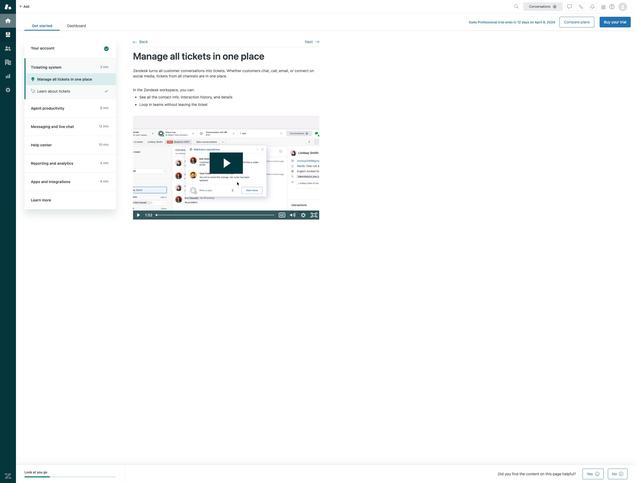Task type: vqa. For each thing, say whether or not it's contained in the screenshot.
'heading'
yes



Task type: describe. For each thing, give the bounding box(es) containing it.
April 8, 2024 text field
[[535, 20, 556, 24]]

get help image
[[610, 4, 615, 9]]

zendesk products image
[[602, 5, 606, 9]]

views image
[[5, 31, 11, 38]]

content-title region
[[133, 53, 319, 60]]



Task type: locate. For each thing, give the bounding box(es) containing it.
organizations image
[[5, 59, 11, 66]]

tab list
[[24, 21, 93, 31]]

zendesk image
[[5, 473, 11, 480]]

region
[[133, 68, 319, 220]]

reporting image
[[5, 73, 11, 80]]

progress-bar progress bar
[[24, 477, 116, 478]]

tab
[[60, 21, 93, 31]]

zendesk support image
[[5, 3, 11, 10]]

customers image
[[5, 45, 11, 52]]

heading
[[24, 39, 116, 58]]

admin image
[[5, 87, 11, 93]]

progress bar image
[[24, 477, 50, 478]]

button displays agent's chat status as invisible. image
[[568, 4, 572, 9]]

video thumbnail image
[[133, 116, 319, 220], [133, 116, 319, 220]]

video element
[[133, 116, 319, 220]]

main element
[[0, 0, 16, 483]]

notifications image
[[591, 4, 595, 9]]

get started image
[[5, 17, 11, 24]]

footer
[[16, 465, 635, 483]]



